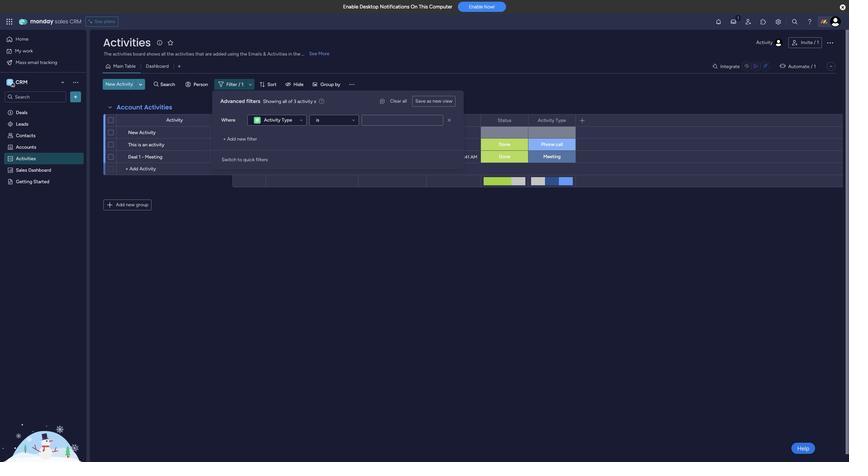 Task type: vqa. For each thing, say whether or not it's contained in the screenshot.
+ Add Account Text Box
no



Task type: locate. For each thing, give the bounding box(es) containing it.
1 vertical spatial done
[[499, 154, 510, 160]]

all right clear
[[402, 98, 407, 104]]

desktop
[[360, 4, 379, 10]]

search everything image
[[792, 18, 798, 25]]

all inside advanced filters showing all of 3 activity s
[[283, 98, 287, 104]]

1 vertical spatial dashboard
[[28, 167, 51, 173]]

1 vertical spatial /
[[811, 64, 813, 69]]

new activity inside button
[[105, 81, 133, 87]]

option
[[0, 106, 86, 108]]

enable desktop notifications on this computer
[[343, 4, 452, 10]]

1 horizontal spatial options image
[[826, 39, 834, 47]]

list box
[[0, 105, 86, 279]]

invite / 1
[[801, 40, 819, 45]]

dapulse close image
[[840, 4, 846, 11]]

christina overa image
[[830, 16, 841, 27]]

1 left arrow down icon
[[241, 82, 243, 87]]

Search field
[[159, 80, 179, 89]]

0 horizontal spatial add
[[116, 202, 125, 208]]

1 vertical spatial crm
[[16, 79, 28, 85]]

add left group on the top left of the page
[[116, 202, 125, 208]]

see inside see more link
[[309, 51, 317, 57]]

see inside see plans button
[[95, 19, 103, 24]]

mass email tracking
[[16, 59, 57, 65]]

my
[[15, 48, 21, 54]]

advanced filters showing all of 3 activity s
[[220, 98, 316, 104]]

activity inside 'popup button'
[[756, 40, 773, 45]]

type up call
[[556, 117, 566, 123]]

list box containing deals
[[0, 105, 86, 279]]

sales
[[16, 167, 27, 173]]

person button
[[183, 79, 212, 90]]

select product image
[[6, 18, 13, 25]]

save
[[415, 98, 426, 104]]

2 activity type from the left
[[538, 117, 566, 123]]

all left of
[[283, 98, 287, 104]]

menu image
[[348, 81, 355, 88]]

1 right automate
[[814, 64, 816, 69]]

see plans button
[[85, 17, 118, 27]]

1 horizontal spatial enable
[[469, 4, 483, 10]]

new up this is an activity
[[128, 130, 138, 136]]

2 the from the left
[[240, 51, 247, 57]]

crm right sales
[[70, 18, 81, 25]]

1 horizontal spatial activity type
[[538, 117, 566, 123]]

see left plans
[[95, 19, 103, 24]]

/ right automate
[[811, 64, 813, 69]]

+ add new filter button
[[220, 134, 260, 145]]

0 vertical spatial dashboard
[[146, 63, 169, 69]]

activity inside button
[[117, 81, 133, 87]]

new activity up the an
[[128, 130, 156, 136]]

new for view
[[433, 98, 442, 104]]

enable left desktop
[[343, 4, 358, 10]]

0 horizontal spatial crm
[[16, 79, 28, 85]]

1 vertical spatial see
[[309, 51, 317, 57]]

new down main
[[105, 81, 115, 87]]

2 type from the left
[[556, 117, 566, 123]]

1 horizontal spatial see
[[309, 51, 317, 57]]

filters right "quick"
[[256, 157, 268, 163]]

1 vertical spatial new
[[237, 136, 246, 142]]

activity down "apps" image
[[756, 40, 773, 45]]

contacts
[[16, 133, 36, 138]]

1 activities from the left
[[113, 51, 132, 57]]

workspace image
[[6, 79, 13, 86]]

1 horizontal spatial new
[[128, 130, 138, 136]]

public board image
[[7, 178, 14, 185]]

1 vertical spatial options image
[[566, 115, 571, 126]]

0 horizontal spatial options image
[[566, 115, 571, 126]]

all right shows
[[161, 51, 166, 57]]

+ add new filter
[[223, 136, 257, 142]]

done
[[499, 142, 510, 147], [499, 154, 510, 160]]

the down add to favorites icon
[[167, 51, 174, 57]]

activities
[[103, 35, 151, 50], [267, 51, 287, 57], [144, 103, 172, 112], [16, 156, 36, 161]]

activity type inside "field"
[[538, 117, 566, 123]]

advanced
[[220, 98, 245, 104]]

activity inside "field"
[[538, 117, 555, 123]]

0 vertical spatial this
[[419, 4, 428, 10]]

clear
[[390, 98, 401, 104]]

0 vertical spatial new
[[433, 98, 442, 104]]

1 vertical spatial filters
[[256, 157, 268, 163]]

lottie animation element
[[0, 394, 86, 462]]

/ for invite
[[814, 40, 816, 45]]

crm
[[70, 18, 81, 25], [16, 79, 28, 85]]

0 vertical spatial add
[[227, 136, 236, 142]]

1 horizontal spatial activities
[[175, 51, 194, 57]]

0 horizontal spatial new
[[105, 81, 115, 87]]

clear all button
[[387, 96, 410, 107]]

activity up this is an activity
[[139, 130, 156, 136]]

1 vertical spatial add
[[116, 202, 125, 208]]

1 type from the left
[[282, 117, 292, 123]]

1
[[817, 40, 819, 45], [814, 64, 816, 69], [241, 82, 243, 87], [139, 154, 141, 160]]

hide button
[[283, 79, 308, 90]]

help image
[[807, 18, 813, 25]]

1 horizontal spatial this
[[419, 4, 428, 10]]

activity left s
[[298, 98, 313, 104]]

1 horizontal spatial meeting
[[543, 154, 561, 160]]

1 inside button
[[817, 40, 819, 45]]

column information image
[[349, 118, 355, 123]]

add new group button
[[103, 200, 152, 211]]

phone
[[541, 142, 555, 147]]

the
[[104, 51, 112, 57]]

0 horizontal spatial meeting
[[145, 154, 162, 160]]

0 horizontal spatial the
[[167, 51, 174, 57]]

add
[[227, 136, 236, 142], [116, 202, 125, 208]]

added
[[213, 51, 226, 57]]

activity left angle down icon
[[117, 81, 133, 87]]

dashboard
[[146, 63, 169, 69], [28, 167, 51, 173]]

my work button
[[4, 46, 73, 56]]

/ inside invite / 1 button
[[814, 40, 816, 45]]

all
[[161, 51, 166, 57], [402, 98, 407, 104], [283, 98, 287, 104]]

tracking
[[40, 59, 57, 65]]

help
[[797, 445, 810, 452]]

enable left now!
[[469, 4, 483, 10]]

status
[[498, 117, 512, 123]]

0 vertical spatial new activity
[[105, 81, 133, 87]]

0 vertical spatial crm
[[70, 18, 81, 25]]

0 vertical spatial is
[[316, 117, 319, 123]]

add to favorites image
[[167, 39, 174, 46]]

the right in
[[293, 51, 300, 57]]

this
[[419, 4, 428, 10], [128, 142, 137, 148]]

meeting right -
[[145, 154, 162, 160]]

save as new view
[[415, 98, 453, 104]]

2 horizontal spatial all
[[402, 98, 407, 104]]

new inside 'button'
[[237, 136, 246, 142]]

v2 user feedback image
[[380, 98, 385, 105]]

1 horizontal spatial /
[[811, 64, 813, 69]]

1 left -
[[139, 154, 141, 160]]

1 horizontal spatial is
[[316, 117, 319, 123]]

meeting
[[543, 154, 561, 160], [145, 154, 162, 160]]

0 horizontal spatial activity type
[[264, 117, 292, 123]]

owner
[[242, 117, 256, 123]]

group
[[136, 202, 149, 208]]

/ right filter
[[238, 82, 240, 87]]

filter
[[226, 82, 237, 87]]

0 horizontal spatial this
[[128, 142, 137, 148]]

activity type down showing
[[264, 117, 292, 123]]

activities down accounts
[[16, 156, 36, 161]]

an
[[142, 142, 147, 148]]

learn more image
[[319, 98, 324, 105]]

done right am
[[499, 154, 510, 160]]

this up deal on the top left of the page
[[128, 142, 137, 148]]

2 horizontal spatial the
[[293, 51, 300, 57]]

0 vertical spatial new
[[105, 81, 115, 87]]

new left filter on the left of page
[[237, 136, 246, 142]]

c
[[8, 79, 12, 85]]

1 horizontal spatial dashboard
[[146, 63, 169, 69]]

emails settings image
[[775, 18, 782, 25]]

account activities
[[117, 103, 172, 112]]

End time field
[[442, 117, 465, 124]]

filters
[[246, 98, 260, 104], [256, 157, 268, 163]]

1 horizontal spatial add
[[227, 136, 236, 142]]

new left group on the top left of the page
[[126, 202, 135, 208]]

options image
[[72, 94, 79, 100]]

see more link
[[309, 51, 330, 57]]

0 horizontal spatial see
[[95, 19, 103, 24]]

deals
[[16, 110, 27, 115]]

1 vertical spatial is
[[138, 142, 141, 148]]

new
[[105, 81, 115, 87], [128, 130, 138, 136]]

add inside button
[[116, 202, 125, 208]]

invite / 1 button
[[789, 37, 822, 48]]

enable inside button
[[469, 4, 483, 10]]

enable for enable desktop notifications on this computer
[[343, 4, 358, 10]]

enable for enable now!
[[469, 4, 483, 10]]

arrow down image
[[247, 80, 255, 88]]

activities inside field
[[144, 103, 172, 112]]

1 for automate / 1
[[814, 64, 816, 69]]

0 vertical spatial done
[[499, 142, 510, 147]]

add right +
[[227, 136, 236, 142]]

activity type
[[264, 117, 292, 123], [538, 117, 566, 123]]

integrate
[[720, 64, 740, 69]]

end time
[[444, 117, 463, 123]]

2 horizontal spatial /
[[814, 40, 816, 45]]

dashboard down shows
[[146, 63, 169, 69]]

crm right "workspace" image
[[16, 79, 28, 85]]

1 horizontal spatial all
[[283, 98, 287, 104]]

options image
[[826, 39, 834, 47], [566, 115, 571, 126]]

/ right invite
[[814, 40, 816, 45]]

am
[[471, 154, 477, 160]]

1 right invite
[[817, 40, 819, 45]]

1 horizontal spatial type
[[556, 117, 566, 123]]

1 vertical spatial activity
[[149, 142, 164, 148]]

group
[[321, 82, 334, 87]]

where
[[221, 117, 235, 123]]

filters down arrow down icon
[[246, 98, 260, 104]]

remove sort image
[[446, 117, 453, 124]]

page.
[[302, 51, 313, 57]]

0 horizontal spatial enable
[[343, 4, 358, 10]]

see more
[[309, 51, 329, 57]]

more
[[318, 51, 329, 57]]

1 horizontal spatial activity
[[298, 98, 313, 104]]

activities up add view image in the left top of the page
[[175, 51, 194, 57]]

activity up "phone"
[[538, 117, 555, 123]]

0 horizontal spatial type
[[282, 117, 292, 123]]

1 vertical spatial this
[[128, 142, 137, 148]]

Owner field
[[241, 117, 258, 124]]

0 horizontal spatial activities
[[113, 51, 132, 57]]

0 horizontal spatial /
[[238, 82, 240, 87]]

0 vertical spatial options image
[[826, 39, 834, 47]]

activities up main table button at left
[[113, 51, 132, 57]]

show board description image
[[156, 39, 164, 46]]

table
[[125, 63, 136, 69]]

the right the using
[[240, 51, 247, 57]]

board
[[133, 51, 145, 57]]

1 horizontal spatial the
[[240, 51, 247, 57]]

new activity down main table button at left
[[105, 81, 133, 87]]

0 vertical spatial see
[[95, 19, 103, 24]]

activities down 'v2 search' icon
[[144, 103, 172, 112]]

2 horizontal spatial new
[[433, 98, 442, 104]]

0 vertical spatial /
[[814, 40, 816, 45]]

activity
[[298, 98, 313, 104], [149, 142, 164, 148]]

is left the an
[[138, 142, 141, 148]]

mass
[[16, 59, 26, 65]]

nov 10, 2024, 08:41 am
[[430, 154, 477, 160]]

1 horizontal spatial new
[[237, 136, 246, 142]]

1 vertical spatial new
[[128, 130, 138, 136]]

dapulse integrations image
[[713, 64, 718, 69]]

type
[[282, 117, 292, 123], [556, 117, 566, 123]]

add view image
[[178, 64, 181, 69]]

meeting down phone call on the top right of the page
[[543, 154, 561, 160]]

activity down account activities field
[[166, 117, 183, 123]]

dashboard up started
[[28, 167, 51, 173]]

filter
[[247, 136, 257, 142]]

2 vertical spatial /
[[238, 82, 240, 87]]

new right 'as'
[[433, 98, 442, 104]]

activity type up phone call on the top right of the page
[[538, 117, 566, 123]]

/ for filter
[[238, 82, 240, 87]]

0 vertical spatial filters
[[246, 98, 260, 104]]

this right on
[[419, 4, 428, 10]]

2 vertical spatial new
[[126, 202, 135, 208]]

enable now!
[[469, 4, 495, 10]]

type down of
[[282, 117, 292, 123]]

main table
[[113, 63, 136, 69]]

the
[[167, 51, 174, 57], [240, 51, 247, 57], [293, 51, 300, 57]]

activity right the an
[[149, 142, 164, 148]]

10,
[[439, 154, 445, 160]]

done down status field
[[499, 142, 510, 147]]

getting started
[[16, 179, 49, 184]]

see for see more
[[309, 51, 317, 57]]

automate
[[788, 64, 810, 69]]

0 vertical spatial activity
[[298, 98, 313, 104]]

is down s
[[316, 117, 319, 123]]

monday
[[30, 18, 53, 25]]

new activity
[[105, 81, 133, 87], [128, 130, 156, 136]]

see left more
[[309, 51, 317, 57]]

plans
[[104, 19, 115, 24]]



Task type: describe. For each thing, give the bounding box(es) containing it.
-
[[142, 154, 144, 160]]

notifications image
[[715, 18, 722, 25]]

group by button
[[310, 79, 344, 90]]

deal 1 - meeting
[[128, 154, 162, 160]]

1 for filter / 1
[[241, 82, 243, 87]]

email
[[28, 59, 39, 65]]

new activity button
[[103, 79, 136, 90]]

end
[[444, 117, 452, 123]]

activity down showing
[[264, 117, 281, 123]]

are
[[205, 51, 212, 57]]

inbox image
[[730, 18, 737, 25]]

1 for invite / 1
[[817, 40, 819, 45]]

activities right the &
[[267, 51, 287, 57]]

see for see plans
[[95, 19, 103, 24]]

using
[[228, 51, 239, 57]]

the activities board shows all the activities that are added using the emails & activities in the page.
[[104, 51, 313, 57]]

by
[[335, 82, 340, 87]]

notifications
[[380, 4, 410, 10]]

0 horizontal spatial new
[[126, 202, 135, 208]]

shows
[[147, 51, 160, 57]]

dashboard button
[[141, 61, 174, 72]]

automate / 1
[[788, 64, 816, 69]]

lottie animation image
[[0, 394, 86, 462]]

Item field
[[306, 117, 319, 124]]

sales
[[55, 18, 68, 25]]

1 activity type from the left
[[264, 117, 292, 123]]

08:41
[[458, 154, 470, 160]]

work
[[23, 48, 33, 54]]

Account Activities field
[[115, 103, 174, 112]]

leads
[[16, 121, 28, 127]]

add new group
[[116, 202, 149, 208]]

0 horizontal spatial dashboard
[[28, 167, 51, 173]]

view
[[443, 98, 453, 104]]

this is an activity
[[128, 142, 164, 148]]

workspace selection element
[[6, 78, 29, 87]]

sales dashboard
[[16, 167, 51, 173]]

0 horizontal spatial activity
[[149, 142, 164, 148]]

group by
[[321, 82, 340, 87]]

sort button
[[257, 79, 281, 90]]

all inside button
[[402, 98, 407, 104]]

Search in workspace field
[[14, 93, 57, 101]]

to
[[238, 157, 242, 163]]

in
[[288, 51, 292, 57]]

crm inside workspace selection element
[[16, 79, 28, 85]]

started
[[33, 179, 49, 184]]

home
[[16, 36, 29, 42]]

activity inside advanced filters showing all of 3 activity s
[[298, 98, 313, 104]]

invite
[[801, 40, 813, 45]]

main
[[113, 63, 123, 69]]

monday sales crm
[[30, 18, 81, 25]]

nov
[[430, 154, 438, 160]]

clear all
[[390, 98, 407, 104]]

+
[[223, 136, 226, 142]]

+ Add Activity  text field
[[120, 165, 230, 173]]

collapse board header image
[[829, 64, 834, 69]]

1 the from the left
[[167, 51, 174, 57]]

accounts
[[16, 144, 36, 150]]

3 the from the left
[[293, 51, 300, 57]]

dashboard inside button
[[146, 63, 169, 69]]

2024,
[[446, 154, 457, 160]]

0 horizontal spatial all
[[161, 51, 166, 57]]

public dashboard image
[[7, 167, 14, 173]]

1 done from the top
[[499, 142, 510, 147]]

now!
[[484, 4, 495, 10]]

account
[[117, 103, 143, 112]]

Status field
[[496, 117, 513, 124]]

emails
[[248, 51, 262, 57]]

new for filter
[[237, 136, 246, 142]]

activity button
[[754, 37, 786, 48]]

type inside activity type "field"
[[556, 117, 566, 123]]

angle down image
[[139, 82, 142, 87]]

my work
[[15, 48, 33, 54]]

filters inside 'button'
[[256, 157, 268, 163]]

3
[[294, 98, 296, 104]]

switch to quick filters button
[[219, 155, 271, 165]]

person
[[194, 82, 208, 87]]

switch to quick filters
[[222, 157, 268, 163]]

workspace options image
[[72, 79, 79, 86]]

switch
[[222, 157, 236, 163]]

deal
[[128, 154, 137, 160]]

mass email tracking button
[[4, 57, 73, 68]]

s
[[314, 98, 316, 104]]

&
[[263, 51, 266, 57]]

2 done from the top
[[499, 154, 510, 160]]

enable now! button
[[458, 2, 506, 12]]

apps image
[[760, 18, 767, 25]]

/ for automate
[[811, 64, 813, 69]]

getting
[[16, 179, 32, 184]]

autopilot image
[[780, 62, 786, 70]]

invite members image
[[745, 18, 752, 25]]

as
[[427, 98, 432, 104]]

0 horizontal spatial is
[[138, 142, 141, 148]]

help button
[[792, 443, 815, 454]]

v2 search image
[[154, 81, 159, 88]]

filter / 1
[[226, 82, 243, 87]]

1 horizontal spatial crm
[[70, 18, 81, 25]]

that
[[195, 51, 204, 57]]

Activity Type field
[[536, 117, 568, 124]]

2 activities from the left
[[175, 51, 194, 57]]

on
[[411, 4, 418, 10]]

activities up board on the top
[[103, 35, 151, 50]]

hide
[[294, 82, 304, 87]]

home button
[[4, 34, 73, 45]]

time
[[454, 117, 463, 123]]

call
[[556, 142, 563, 147]]

new inside new activity button
[[105, 81, 115, 87]]

main table button
[[103, 61, 141, 72]]

Activities field
[[101, 35, 153, 50]]

quick
[[243, 157, 255, 163]]

add inside 'button'
[[227, 136, 236, 142]]

showing
[[263, 98, 281, 104]]

1 vertical spatial new activity
[[128, 130, 156, 136]]

phone call
[[541, 142, 563, 147]]

1 image
[[735, 14, 741, 22]]

sort
[[268, 82, 277, 87]]



